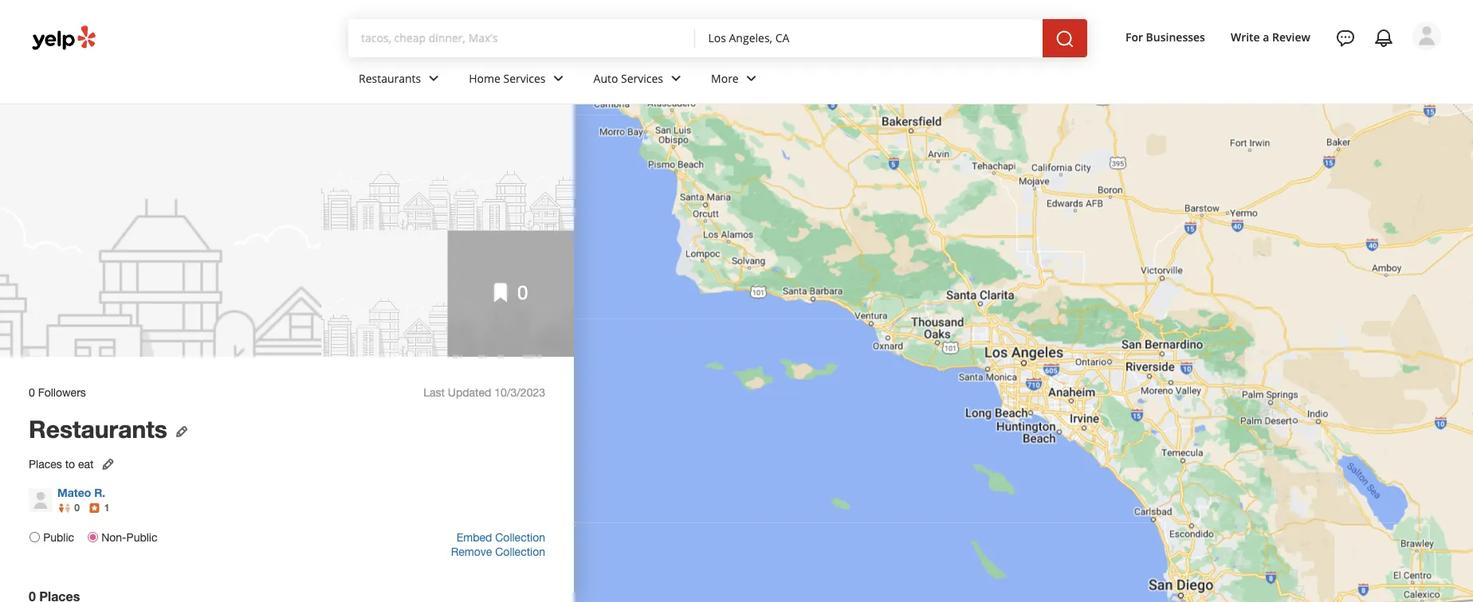 Task type: vqa. For each thing, say whether or not it's contained in the screenshot.
RESTAURANTS
yes



Task type: locate. For each thing, give the bounding box(es) containing it.
restaurants link
[[346, 57, 456, 104]]

0 horizontal spatial 0
[[29, 386, 35, 399]]

0 horizontal spatial 24 chevron down v2 image
[[549, 69, 568, 88]]

places to eat
[[29, 458, 94, 471]]

1 horizontal spatial restaurants
[[359, 71, 421, 86]]

None search field
[[348, 19, 1107, 57]]

businesses
[[1146, 29, 1205, 44]]

r.
[[94, 487, 105, 500]]

notifications image
[[1375, 29, 1394, 48], [1375, 29, 1394, 48]]

1 horizontal spatial 24 chevron down v2 image
[[742, 69, 761, 88]]

followers
[[38, 386, 86, 399]]

1 horizontal spatial services
[[621, 71, 663, 86]]

collection down embed collection link at the bottom of page
[[495, 546, 545, 559]]

0
[[518, 282, 528, 304], [29, 386, 35, 399], [74, 503, 80, 514]]

24 chevron down v2 image inside more link
[[742, 69, 761, 88]]

restaurants
[[359, 71, 421, 86], [29, 414, 167, 443]]

1 vertical spatial restaurants
[[29, 414, 167, 443]]

1 horizontal spatial   text field
[[708, 30, 1030, 47]]

tacos, cheap dinner, Max's text field
[[361, 30, 683, 45]]

0 horizontal spatial   text field
[[361, 30, 683, 47]]

home
[[469, 71, 501, 86]]

1 services from the left
[[504, 71, 546, 86]]

1 vertical spatial 0
[[29, 386, 35, 399]]

None radio
[[30, 533, 40, 543]]

1 24 chevron down v2 image from the left
[[549, 69, 568, 88]]

auto services link
[[581, 57, 698, 104]]

0 horizontal spatial 24 chevron down v2 image
[[424, 69, 443, 88]]

embed collection link
[[457, 531, 545, 545]]

24 chevron down v2 image
[[549, 69, 568, 88], [742, 69, 761, 88]]

0 horizontal spatial public
[[43, 531, 74, 545]]

1   text field from the left
[[361, 30, 683, 47]]

0 vertical spatial restaurants
[[359, 71, 421, 86]]

auto
[[594, 71, 618, 86]]

mateo r.
[[57, 487, 105, 500]]

24 chevron down v2 image left auto
[[549, 69, 568, 88]]

address, neighborhood, city, state or zip text field
[[708, 30, 1030, 45]]

services right home
[[504, 71, 546, 86]]

24 chevron down v2 image inside auto services link
[[667, 69, 686, 88]]

collection
[[495, 531, 545, 545], [495, 546, 545, 559]]

24 chevron down v2 image
[[424, 69, 443, 88], [667, 69, 686, 88]]

1 24 chevron down v2 image from the left
[[424, 69, 443, 88]]

24 chevron down v2 image right more
[[742, 69, 761, 88]]

services
[[504, 71, 546, 86], [621, 71, 663, 86]]

1 vertical spatial collection
[[495, 546, 545, 559]]

2 24 chevron down v2 image from the left
[[667, 69, 686, 88]]

to
[[65, 458, 75, 471]]

2 services from the left
[[621, 71, 663, 86]]

0 horizontal spatial restaurants
[[29, 414, 167, 443]]

a
[[1263, 29, 1270, 44]]

services right auto
[[621, 71, 663, 86]]

home services link
[[456, 57, 581, 104]]

0 horizontal spatial services
[[504, 71, 546, 86]]

1 horizontal spatial mateo r. image
[[1413, 22, 1442, 50]]

1 public from the left
[[43, 531, 74, 545]]

1 horizontal spatial 24 chevron down v2 image
[[667, 69, 686, 88]]

2 horizontal spatial 0
[[518, 282, 528, 304]]

2   text field from the left
[[708, 30, 1030, 47]]

None radio
[[88, 533, 98, 543]]

search image
[[1056, 30, 1075, 49], [1056, 30, 1075, 49]]

2 vertical spatial 0
[[74, 503, 80, 514]]

messages image
[[1336, 29, 1355, 48], [1336, 29, 1355, 48]]

1 vertical spatial mateo r. image
[[29, 489, 53, 513]]

24 chevron down v2 image for more
[[742, 69, 761, 88]]

24 chevron down v2 image for home services
[[549, 69, 568, 88]]

24 chevron down v2 image inside the home services link
[[549, 69, 568, 88]]

0 vertical spatial collection
[[495, 531, 545, 545]]

mateo r. image
[[1413, 22, 1442, 50], [29, 489, 53, 513]]

embed collection remove collection
[[451, 531, 545, 559]]

24 chevron down v2 image left home
[[424, 69, 443, 88]]

updated
[[448, 386, 491, 399]]

1 horizontal spatial public
[[126, 531, 157, 545]]

24 chevron down v2 image right auto services
[[667, 69, 686, 88]]

collection up remove collection link
[[495, 531, 545, 545]]

24 chevron down v2 image inside 'restaurants' link
[[424, 69, 443, 88]]

embed
[[457, 531, 492, 545]]

2 24 chevron down v2 image from the left
[[742, 69, 761, 88]]

public
[[43, 531, 74, 545], [126, 531, 157, 545]]

  text field
[[361, 30, 683, 47], [708, 30, 1030, 47]]



Task type: describe. For each thing, give the bounding box(es) containing it.
write a review
[[1231, 29, 1311, 44]]

0 vertical spatial mateo r. image
[[1413, 22, 1442, 50]]

  text field for the tacos, cheap dinner, max's text box
[[361, 30, 683, 47]]

more link
[[698, 57, 774, 104]]

24 chevron down v2 image for restaurants
[[424, 69, 443, 88]]

last
[[424, 386, 445, 399]]

0 vertical spatial 0
[[518, 282, 528, 304]]

home services
[[469, 71, 546, 86]]

non-
[[101, 531, 126, 545]]

24 chevron down v2 image for auto services
[[667, 69, 686, 88]]

10/3/2023
[[494, 386, 545, 399]]

auto services
[[594, 71, 663, 86]]

eat
[[78, 458, 94, 471]]

review
[[1273, 29, 1311, 44]]

write
[[1231, 29, 1260, 44]]

map region
[[429, 0, 1473, 603]]

for businesses
[[1126, 29, 1205, 44]]

for
[[1126, 29, 1143, 44]]

1
[[104, 503, 110, 514]]

non-public
[[101, 531, 157, 545]]

1 horizontal spatial 0
[[74, 503, 80, 514]]

0 followers
[[29, 386, 86, 399]]

1 collection from the top
[[495, 531, 545, 545]]

mateo r. link
[[57, 487, 105, 500]]

more
[[711, 71, 739, 86]]

2 public from the left
[[126, 531, 157, 545]]

2 collection from the top
[[495, 546, 545, 559]]

remove collection link
[[451, 546, 545, 559]]

write a review link
[[1225, 22, 1317, 51]]

  text field for "address, neighborhood, city, state or zip" text field
[[708, 30, 1030, 47]]

places
[[29, 458, 62, 471]]

mateo
[[57, 487, 91, 500]]

last updated 10/3/2023
[[424, 386, 545, 399]]

for businesses link
[[1119, 22, 1212, 51]]

services for auto services
[[621, 71, 663, 86]]

services for home services
[[504, 71, 546, 86]]

0 horizontal spatial mateo r. image
[[29, 489, 53, 513]]

remove
[[451, 546, 492, 559]]



